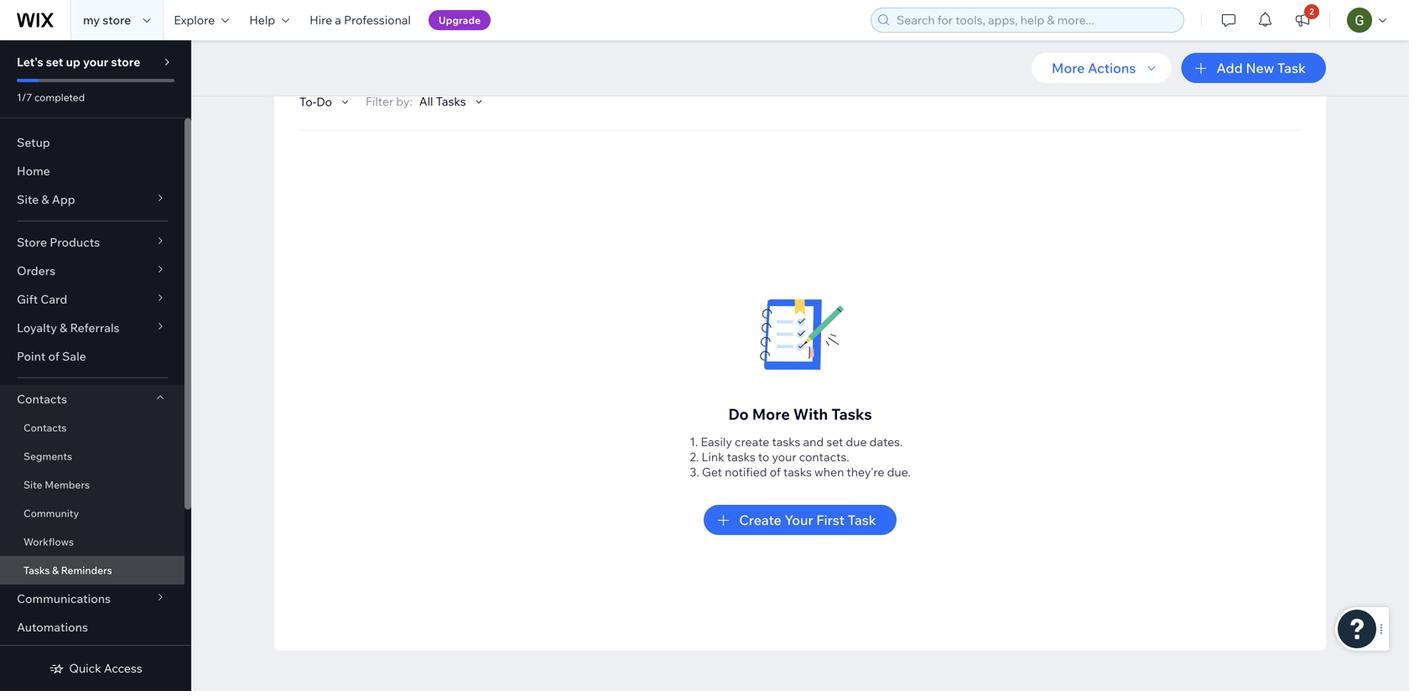 Task type: describe. For each thing, give the bounding box(es) containing it.
workflows
[[23, 536, 74, 548]]

all tasks button
[[419, 94, 486, 109]]

setup
[[17, 135, 50, 150]]

community
[[23, 507, 79, 520]]

add new task
[[1216, 60, 1306, 76]]

notified
[[725, 465, 767, 479]]

contacts button
[[0, 385, 185, 414]]

link
[[702, 450, 724, 464]]

reminders
[[61, 564, 112, 577]]

easily
[[701, 434, 732, 449]]

segments link
[[0, 442, 185, 471]]

due.
[[887, 465, 911, 479]]

create your first task button
[[704, 505, 896, 535]]

more inside button
[[1052, 60, 1085, 76]]

by:
[[396, 94, 412, 108]]

professional
[[344, 13, 411, 27]]

& for site
[[41, 192, 49, 207]]

1 horizontal spatial task
[[1277, 60, 1306, 76]]

of inside sidebar element
[[48, 349, 59, 364]]

create
[[735, 434, 769, 449]]

orders button
[[0, 257, 185, 285]]

create
[[739, 512, 782, 528]]

gift card button
[[0, 285, 185, 314]]

sidebar element
[[0, 40, 191, 691]]

home
[[17, 164, 50, 178]]

card
[[41, 292, 67, 307]]

access
[[104, 661, 142, 676]]

automations
[[17, 620, 88, 635]]

and
[[803, 434, 824, 449]]

contacts.
[[799, 450, 849, 464]]

completed
[[34, 91, 85, 104]]

they're
[[847, 465, 884, 479]]

add
[[1216, 60, 1243, 76]]

tasks inside all tasks 'button'
[[436, 94, 466, 108]]

loyalty & referrals
[[17, 320, 120, 335]]

to-
[[299, 94, 316, 109]]

setup link
[[0, 128, 185, 157]]

1/7
[[17, 91, 32, 104]]

up
[[66, 55, 80, 69]]

of inside 1. easily create tasks and set due dates. 2. link tasks to your contacts. 3. get notified of tasks when they're due.
[[770, 465, 781, 479]]

filter
[[366, 94, 394, 108]]

store inside sidebar element
[[111, 55, 140, 69]]

site & app button
[[0, 185, 185, 214]]

quick
[[69, 661, 101, 676]]

create your first task
[[739, 512, 876, 528]]

automations link
[[0, 613, 185, 642]]

gift
[[17, 292, 38, 307]]

do more with tasks
[[728, 405, 872, 424]]

sale
[[62, 349, 86, 364]]

point of sale link
[[0, 342, 185, 371]]

hire
[[310, 13, 332, 27]]

1 vertical spatial tasks
[[727, 450, 756, 464]]

quick access button
[[49, 661, 142, 676]]

your inside sidebar element
[[83, 55, 108, 69]]

quick access
[[69, 661, 142, 676]]

set inside 1. easily create tasks and set due dates. 2. link tasks to your contacts. 3. get notified of tasks when they're due.
[[826, 434, 843, 449]]

1 vertical spatial do
[[728, 405, 749, 424]]

contacts link
[[0, 414, 185, 442]]

site members link
[[0, 471, 185, 499]]

workflows link
[[0, 528, 185, 556]]

site & app
[[17, 192, 75, 207]]

site members
[[23, 479, 90, 491]]

more actions
[[1052, 60, 1136, 76]]

to-do
[[299, 94, 332, 109]]

your
[[785, 512, 813, 528]]

hire a professional
[[310, 13, 411, 27]]

& for loyalty
[[60, 320, 67, 335]]

site for site & app
[[17, 192, 39, 207]]

my
[[83, 13, 100, 27]]

upgrade
[[439, 14, 481, 26]]

& for tasks
[[52, 564, 59, 577]]

my store
[[83, 13, 131, 27]]

0 vertical spatial store
[[103, 13, 131, 27]]

hire a professional link
[[300, 0, 421, 40]]

communications
[[17, 591, 111, 606]]

all tasks
[[419, 94, 466, 108]]

segments
[[23, 450, 72, 463]]



Task type: locate. For each thing, give the bounding box(es) containing it.
site down home
[[17, 192, 39, 207]]

tasks down workflows
[[23, 564, 50, 577]]

of right notified
[[770, 465, 781, 479]]

loyalty
[[17, 320, 57, 335]]

when
[[814, 465, 844, 479]]

store products button
[[0, 228, 185, 257]]

contacts
[[17, 392, 67, 406], [23, 421, 67, 434]]

1 vertical spatial of
[[770, 465, 781, 479]]

tasks inside tasks & reminders link
[[23, 564, 50, 577]]

2 vertical spatial tasks
[[783, 465, 812, 479]]

site
[[17, 192, 39, 207], [23, 479, 42, 491]]

store
[[103, 13, 131, 27], [111, 55, 140, 69]]

1. easily create tasks and set due dates. 2. link tasks to your contacts. 3. get notified of tasks when they're due.
[[690, 434, 911, 479]]

1 horizontal spatial of
[[770, 465, 781, 479]]

home link
[[0, 157, 185, 185]]

1 vertical spatial tasks
[[831, 405, 872, 424]]

task right new
[[1277, 60, 1306, 76]]

products
[[50, 235, 100, 250]]

orders
[[17, 263, 56, 278]]

1 vertical spatial &
[[60, 320, 67, 335]]

2 vertical spatial tasks
[[23, 564, 50, 577]]

1 vertical spatial site
[[23, 479, 42, 491]]

2 horizontal spatial &
[[60, 320, 67, 335]]

a
[[335, 13, 341, 27]]

&
[[41, 192, 49, 207], [60, 320, 67, 335], [52, 564, 59, 577]]

do left filter
[[316, 94, 332, 109]]

tasks right all
[[436, 94, 466, 108]]

0 horizontal spatial your
[[83, 55, 108, 69]]

point of sale
[[17, 349, 86, 364]]

1 horizontal spatial &
[[52, 564, 59, 577]]

contacts down point of sale at the bottom of the page
[[17, 392, 67, 406]]

set up contacts.
[[826, 434, 843, 449]]

tasks up due
[[831, 405, 872, 424]]

loyalty & referrals button
[[0, 314, 185, 342]]

site down segments
[[23, 479, 42, 491]]

app
[[52, 192, 75, 207]]

filter by:
[[366, 94, 412, 108]]

contacts for contacts link
[[23, 421, 67, 434]]

all
[[419, 94, 433, 108]]

0 vertical spatial site
[[17, 192, 39, 207]]

tasks
[[772, 434, 801, 449], [727, 450, 756, 464], [783, 465, 812, 479]]

0 horizontal spatial do
[[316, 94, 332, 109]]

set left the "up"
[[46, 55, 63, 69]]

referrals
[[70, 320, 120, 335]]

your right to
[[772, 450, 797, 464]]

0 vertical spatial task
[[1277, 60, 1306, 76]]

3.
[[690, 465, 699, 479]]

1/7 completed
[[17, 91, 85, 104]]

0 horizontal spatial task
[[848, 512, 876, 528]]

store
[[17, 235, 47, 250]]

gift card
[[17, 292, 67, 307]]

of
[[48, 349, 59, 364], [770, 465, 781, 479]]

actions
[[1088, 60, 1136, 76]]

help button
[[239, 0, 300, 40]]

1 horizontal spatial set
[[826, 434, 843, 449]]

2 button
[[1284, 0, 1321, 40]]

2 horizontal spatial tasks
[[831, 405, 872, 424]]

your right the "up"
[[83, 55, 108, 69]]

0 vertical spatial do
[[316, 94, 332, 109]]

to-do button
[[299, 94, 352, 109]]

& inside popup button
[[41, 192, 49, 207]]

& down workflows
[[52, 564, 59, 577]]

upgrade button
[[429, 10, 491, 30]]

new
[[1246, 60, 1274, 76]]

site for site members
[[23, 479, 42, 491]]

do up the create
[[728, 405, 749, 424]]

members
[[45, 479, 90, 491]]

task right first
[[848, 512, 876, 528]]

get
[[702, 465, 722, 479]]

with
[[793, 405, 828, 424]]

1 vertical spatial set
[[826, 434, 843, 449]]

do
[[316, 94, 332, 109], [728, 405, 749, 424]]

task
[[1277, 60, 1306, 76], [848, 512, 876, 528]]

more up the create
[[752, 405, 790, 424]]

of left sale
[[48, 349, 59, 364]]

1 horizontal spatial tasks
[[436, 94, 466, 108]]

help
[[249, 13, 275, 27]]

0 horizontal spatial of
[[48, 349, 59, 364]]

0 vertical spatial set
[[46, 55, 63, 69]]

store products
[[17, 235, 100, 250]]

due
[[846, 434, 867, 449]]

tasks left and
[[772, 434, 801, 449]]

first
[[816, 512, 845, 528]]

0 vertical spatial contacts
[[17, 392, 67, 406]]

tasks up notified
[[727, 450, 756, 464]]

0 horizontal spatial &
[[41, 192, 49, 207]]

1 vertical spatial your
[[772, 450, 797, 464]]

2.
[[690, 450, 699, 464]]

contacts up segments
[[23, 421, 67, 434]]

0 vertical spatial &
[[41, 192, 49, 207]]

2 vertical spatial &
[[52, 564, 59, 577]]

1 horizontal spatial do
[[728, 405, 749, 424]]

& inside dropdown button
[[60, 320, 67, 335]]

0 vertical spatial tasks
[[436, 94, 466, 108]]

store right my
[[103, 13, 131, 27]]

1 vertical spatial task
[[848, 512, 876, 528]]

set
[[46, 55, 63, 69], [826, 434, 843, 449]]

point
[[17, 349, 46, 364]]

1 vertical spatial more
[[752, 405, 790, 424]]

communications button
[[0, 585, 185, 613]]

0 vertical spatial tasks
[[772, 434, 801, 449]]

0 vertical spatial of
[[48, 349, 59, 364]]

2
[[1309, 6, 1314, 17]]

0 horizontal spatial tasks
[[23, 564, 50, 577]]

let's
[[17, 55, 43, 69]]

0 horizontal spatial more
[[752, 405, 790, 424]]

contacts inside popup button
[[17, 392, 67, 406]]

Search for tools, apps, help & more... field
[[892, 8, 1178, 32]]

your inside 1. easily create tasks and set due dates. 2. link tasks to your contacts. 3. get notified of tasks when they're due.
[[772, 450, 797, 464]]

add new task button
[[1181, 53, 1326, 83]]

& right loyalty
[[60, 320, 67, 335]]

0 vertical spatial your
[[83, 55, 108, 69]]

1 horizontal spatial your
[[772, 450, 797, 464]]

contacts for contacts popup button
[[17, 392, 67, 406]]

& left app
[[41, 192, 49, 207]]

your
[[83, 55, 108, 69], [772, 450, 797, 464]]

do inside button
[[316, 94, 332, 109]]

tasks
[[436, 94, 466, 108], [831, 405, 872, 424], [23, 564, 50, 577]]

1 vertical spatial store
[[111, 55, 140, 69]]

to
[[758, 450, 769, 464]]

community link
[[0, 499, 185, 528]]

more actions button
[[1032, 53, 1171, 83]]

let's set up your store
[[17, 55, 140, 69]]

store down my store
[[111, 55, 140, 69]]

tasks down contacts.
[[783, 465, 812, 479]]

more left actions
[[1052, 60, 1085, 76]]

1.
[[690, 434, 698, 449]]

more
[[1052, 60, 1085, 76], [752, 405, 790, 424]]

explore
[[174, 13, 215, 27]]

1 horizontal spatial more
[[1052, 60, 1085, 76]]

tasks & reminders
[[23, 564, 112, 577]]

tasks & reminders link
[[0, 556, 185, 585]]

0 horizontal spatial set
[[46, 55, 63, 69]]

site inside popup button
[[17, 192, 39, 207]]

set inside sidebar element
[[46, 55, 63, 69]]

1 vertical spatial contacts
[[23, 421, 67, 434]]

0 vertical spatial more
[[1052, 60, 1085, 76]]



Task type: vqa. For each thing, say whether or not it's contained in the screenshot.
Setup link
yes



